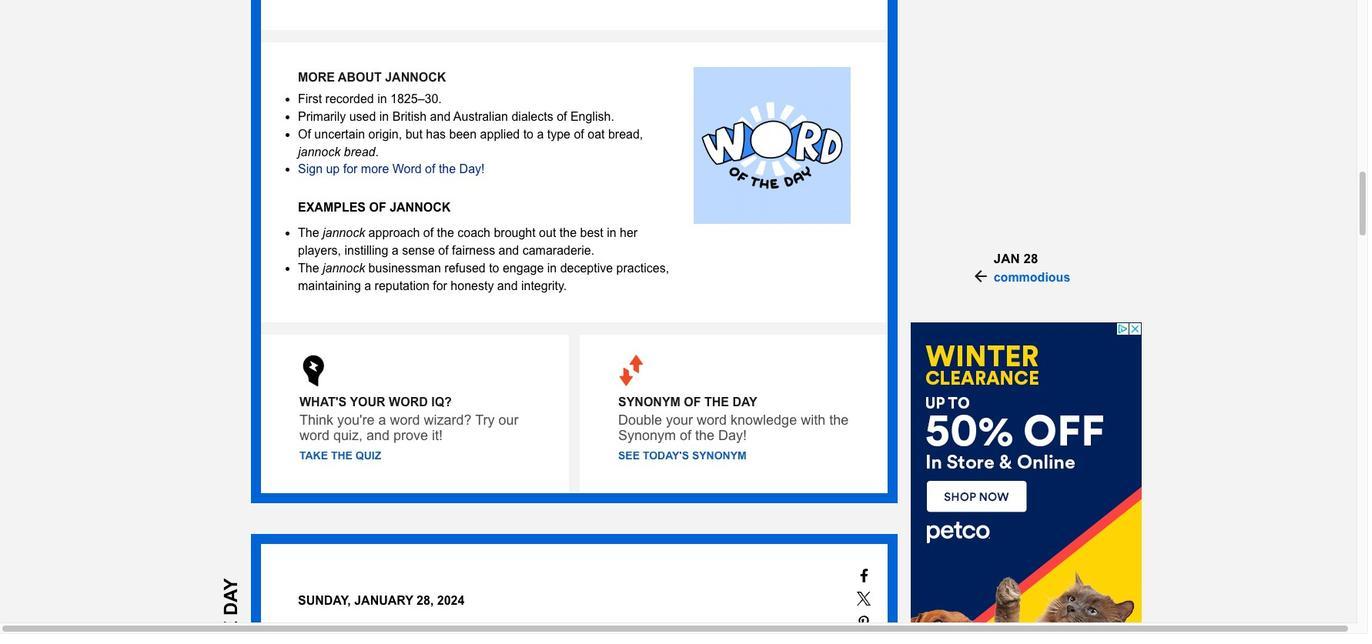 Task type: describe. For each thing, give the bounding box(es) containing it.
you're
[[337, 413, 375, 428]]

up
[[326, 163, 340, 176]]

first
[[298, 92, 322, 105]]

for inside businessman refused to engage in deceptive practices, maintaining a reputation for honesty and integrity.
[[433, 279, 447, 292]]

deceptive
[[560, 262, 613, 275]]

double
[[618, 413, 662, 428]]

day! inside synonym of the day double your word knowledge with the synonym of the day! see today's synonym
[[718, 428, 747, 444]]

the up the camaraderie.
[[560, 226, 577, 239]]

bread
[[344, 145, 375, 158]]

arrows pointing up and down image
[[618, 354, 646, 388]]

see today's synonym link
[[618, 450, 747, 462]]

for inside the first recorded in 1825–30. primarily used in british and australian dialects of english. of uncertain origin, but has been applied to a type of oat bread, jannock bread . sign up for more word of the day!
[[343, 163, 358, 176]]

your
[[666, 413, 693, 428]]

been
[[449, 128, 477, 141]]

prove
[[394, 428, 428, 444]]

out
[[539, 226, 556, 239]]

to inside the first recorded in 1825–30. primarily used in british and australian dialects of english. of uncertain origin, but has been applied to a type of oat bread, jannock bread . sign up for more word of the day!
[[523, 128, 534, 141]]

day! inside the first recorded in 1825–30. primarily used in british and australian dialects of english. of uncertain origin, but has been applied to a type of oat bread, jannock bread . sign up for more word of the day!
[[459, 163, 485, 176]]

day
[[733, 396, 757, 409]]

jannock down examples
[[323, 226, 365, 239]]

the for approach of the coach brought out the best in her players, instilling a sense of fairness and camaraderie.
[[298, 226, 319, 239]]

a inside businessman refused to engage in deceptive practices, maintaining a reputation for honesty and integrity.
[[364, 279, 371, 292]]

.
[[375, 145, 379, 158]]

of right sense
[[438, 244, 449, 257]]

a inside the first recorded in 1825–30. primarily used in british and australian dialects of english. of uncertain origin, but has been applied to a type of oat bread, jannock bread . sign up for more word of the day!
[[537, 128, 544, 141]]

camaraderie.
[[523, 244, 594, 257]]

fairness
[[452, 244, 495, 257]]

more
[[361, 163, 389, 176]]

sense
[[402, 244, 435, 257]]

recorded
[[325, 92, 374, 105]]

used
[[349, 110, 376, 123]]

reputation
[[375, 279, 429, 292]]

in up origin,
[[379, 110, 389, 123]]

january
[[354, 595, 413, 608]]

of for synonym of the day double your word knowledge with the synonym of the day! see today's synonym
[[684, 396, 701, 409]]

businessman refused to engage in deceptive practices, maintaining a reputation for honesty and integrity.
[[298, 262, 669, 292]]

and inside businessman refused to engage in deceptive practices, maintaining a reputation for honesty and integrity.
[[497, 279, 518, 292]]

a inside what's your word iq? think you're a word wizard? try our word quiz, and prove it! take the quiz
[[378, 413, 386, 428]]

2024
[[437, 595, 465, 608]]

more
[[298, 71, 335, 84]]

1 vertical spatial synonym
[[692, 450, 747, 462]]

maintaining
[[298, 279, 361, 292]]

honesty
[[451, 279, 494, 292]]

in inside businessman refused to engage in deceptive practices, maintaining a reputation for honesty and integrity.
[[547, 262, 557, 275]]

quiz
[[356, 450, 381, 462]]

it!
[[432, 428, 443, 444]]

what's your word iq? think you're a word wizard? try our word quiz, and prove it! take the quiz
[[300, 396, 519, 462]]

think
[[300, 413, 333, 428]]

the jannock for approach of the coach brought out the best in her players, instilling a sense of fairness and camaraderie.
[[298, 226, 365, 239]]

type
[[547, 128, 571, 141]]

today's
[[643, 450, 689, 462]]

about
[[338, 71, 382, 84]]

word of the day promo image
[[694, 67, 851, 224]]

of
[[298, 128, 311, 141]]

more about jannock
[[298, 71, 446, 84]]

the for businessman refused to engage in deceptive practices, maintaining a reputation for honesty and integrity.
[[298, 262, 319, 275]]

the right your
[[695, 428, 715, 444]]

oat
[[588, 128, 605, 141]]

of up type
[[557, 110, 567, 123]]

refused
[[445, 262, 486, 275]]

in inside approach of the coach brought out the best in her players, instilling a sense of fairness and camaraderie.
[[607, 226, 616, 239]]

examples of jannock
[[298, 201, 451, 214]]

28
[[1024, 252, 1038, 266]]

jannock up maintaining
[[323, 262, 365, 275]]

the inside the first recorded in 1825–30. primarily used in british and australian dialects of english. of uncertain origin, but has been applied to a type of oat bread, jannock bread . sign up for more word of the day!
[[439, 163, 456, 176]]

of left the oat
[[574, 128, 584, 141]]

the left coach
[[437, 226, 454, 239]]

the jannock for businessman refused to engage in deceptive practices, maintaining a reputation for honesty and integrity.
[[298, 262, 365, 275]]

quiz icon image
[[300, 354, 327, 388]]

dialects
[[512, 110, 553, 123]]

knowledge
[[731, 413, 797, 428]]

take
[[300, 450, 328, 462]]

coach
[[458, 226, 490, 239]]

uncertain
[[314, 128, 365, 141]]

of right the "word"
[[425, 163, 435, 176]]



Task type: locate. For each thing, give the bounding box(es) containing it.
take the quiz link
[[300, 450, 381, 462]]

the jannock up maintaining
[[298, 262, 365, 275]]

advertisement element
[[911, 323, 1142, 634]]

the
[[705, 396, 729, 409], [331, 450, 353, 462]]

0 horizontal spatial word
[[300, 428, 330, 444]]

day
[[220, 579, 241, 621]]

of up your
[[684, 396, 701, 409]]

0 horizontal spatial day!
[[459, 163, 485, 176]]

in left her
[[607, 226, 616, 239]]

1 horizontal spatial for
[[433, 279, 447, 292]]

0 vertical spatial to
[[523, 128, 534, 141]]

the jannock
[[298, 226, 365, 239], [298, 262, 365, 275]]

first recorded in 1825–30. primarily used in british and australian dialects of english. of uncertain origin, but has been applied to a type of oat bread, jannock bread . sign up for more word of the day!
[[298, 92, 643, 176]]

jannock up sign
[[298, 145, 340, 158]]

and inside approach of the coach brought out the best in her players, instilling a sense of fairness and camaraderie.
[[499, 244, 519, 257]]

in down "more about jannock"
[[377, 92, 387, 105]]

of
[[369, 201, 386, 214], [684, 396, 701, 409]]

of inside synonym of the day double your word knowledge with the synonym of the day! see today's synonym
[[680, 428, 691, 444]]

word inside synonym of the day double your word knowledge with the synonym of the day! see today's synonym
[[697, 413, 727, 428]]

the jannock up players,
[[298, 226, 365, 239]]

a down your
[[378, 413, 386, 428]]

sunday, january 28, 2024
[[298, 595, 465, 608]]

sign up for more word of the day! link
[[298, 163, 485, 176]]

1 horizontal spatial to
[[523, 128, 534, 141]]

0 vertical spatial the jannock
[[298, 226, 365, 239]]

see
[[618, 450, 640, 462]]

the down the "quiz,"
[[331, 450, 353, 462]]

approach of the coach brought out the best in her players, instilling a sense of fairness and camaraderie.
[[298, 226, 638, 257]]

the down players,
[[298, 262, 319, 275]]

to
[[523, 128, 534, 141], [489, 262, 499, 275]]

a left reputation
[[364, 279, 371, 292]]

for
[[343, 163, 358, 176], [433, 279, 447, 292]]

for right up
[[343, 163, 358, 176]]

0 horizontal spatial the
[[331, 450, 353, 462]]

jan 28 commodious
[[994, 252, 1070, 284]]

of up approach
[[369, 201, 386, 214]]

of up sense
[[423, 226, 434, 239]]

for down refused
[[433, 279, 447, 292]]

the up players,
[[298, 226, 319, 239]]

the right with
[[829, 413, 849, 428]]

0 vertical spatial for
[[343, 163, 358, 176]]

our
[[499, 413, 519, 428]]

and down engage
[[497, 279, 518, 292]]

0 vertical spatial of
[[369, 201, 386, 214]]

1 vertical spatial the
[[298, 262, 319, 275]]

has
[[426, 128, 446, 141]]

word
[[389, 396, 428, 409]]

practices,
[[616, 262, 669, 275]]

businessman
[[369, 262, 441, 275]]

28,
[[417, 595, 434, 608]]

0 vertical spatial the
[[298, 226, 319, 239]]

day!
[[459, 163, 485, 176], [718, 428, 747, 444]]

the
[[298, 226, 319, 239], [298, 262, 319, 275]]

2 the jannock from the top
[[298, 262, 365, 275]]

1 the from the top
[[298, 226, 319, 239]]

0 vertical spatial synonym
[[618, 396, 681, 409]]

the
[[439, 163, 456, 176], [437, 226, 454, 239], [560, 226, 577, 239], [829, 413, 849, 428], [695, 428, 715, 444]]

0 horizontal spatial synonym
[[618, 396, 681, 409]]

jannock
[[390, 201, 451, 214]]

wizard?
[[424, 413, 472, 428]]

word
[[392, 163, 422, 176]]

1 vertical spatial to
[[489, 262, 499, 275]]

what's
[[300, 396, 347, 409]]

synonym
[[618, 428, 676, 444]]

the down has
[[439, 163, 456, 176]]

your
[[350, 396, 385, 409]]

with
[[801, 413, 826, 428]]

applied
[[480, 128, 520, 141]]

the inside what's your word iq? think you're a word wizard? try our word quiz, and prove it! take the quiz
[[331, 450, 353, 462]]

players,
[[298, 244, 341, 257]]

synonym of the day double your word knowledge with the synonym of the day! see today's synonym
[[618, 396, 849, 462]]

brought
[[494, 226, 536, 239]]

her
[[620, 226, 638, 239]]

day! down "been"
[[459, 163, 485, 176]]

a
[[537, 128, 544, 141], [392, 244, 399, 257], [364, 279, 371, 292], [378, 413, 386, 428]]

word up take
[[300, 428, 330, 444]]

2 horizontal spatial word
[[697, 413, 727, 428]]

1 horizontal spatial the
[[705, 396, 729, 409]]

and
[[430, 110, 451, 123], [499, 244, 519, 257], [497, 279, 518, 292], [367, 428, 390, 444]]

in down the camaraderie.
[[547, 262, 557, 275]]

to down dialects
[[523, 128, 534, 141]]

instilling
[[345, 244, 388, 257]]

a down approach
[[392, 244, 399, 257]]

of up "see today's synonym" link
[[680, 428, 691, 444]]

british
[[392, 110, 427, 123]]

jannock
[[385, 71, 446, 84], [298, 145, 340, 158], [323, 226, 365, 239], [323, 262, 365, 275]]

the left day
[[705, 396, 729, 409]]

sunday,
[[298, 595, 351, 608]]

jan
[[994, 252, 1020, 266]]

1 horizontal spatial word
[[390, 413, 420, 428]]

1 horizontal spatial day!
[[718, 428, 747, 444]]

1 horizontal spatial synonym
[[692, 450, 747, 462]]

synonym
[[618, 396, 681, 409], [692, 450, 747, 462]]

in
[[377, 92, 387, 105], [379, 110, 389, 123], [607, 226, 616, 239], [547, 262, 557, 275]]

1 the jannock from the top
[[298, 226, 365, 239]]

integrity.
[[521, 279, 567, 292]]

a inside approach of the coach brought out the best in her players, instilling a sense of fairness and camaraderie.
[[392, 244, 399, 257]]

english.
[[570, 110, 614, 123]]

of
[[557, 110, 567, 123], [574, 128, 584, 141], [425, 163, 435, 176], [423, 226, 434, 239], [438, 244, 449, 257], [680, 428, 691, 444]]

word right your
[[697, 413, 727, 428]]

of inside synonym of the day double your word knowledge with the synonym of the day! see today's synonym
[[684, 396, 701, 409]]

to inside businessman refused to engage in deceptive practices, maintaining a reputation for honesty and integrity.
[[489, 262, 499, 275]]

approach
[[369, 226, 420, 239]]

bread,
[[608, 128, 643, 141]]

0 horizontal spatial of
[[369, 201, 386, 214]]

word
[[390, 413, 420, 428], [697, 413, 727, 428], [300, 428, 330, 444]]

quiz,
[[333, 428, 363, 444]]

try
[[475, 413, 495, 428]]

1 vertical spatial the
[[331, 450, 353, 462]]

but
[[405, 128, 423, 141]]

day! down day
[[718, 428, 747, 444]]

and inside what's your word iq? think you're a word wizard? try our word quiz, and prove it! take the quiz
[[367, 428, 390, 444]]

sign
[[298, 163, 323, 176]]

australian
[[453, 110, 508, 123]]

iq?
[[431, 396, 452, 409]]

engage
[[503, 262, 544, 275]]

synonym down your
[[692, 450, 747, 462]]

0 vertical spatial day!
[[459, 163, 485, 176]]

1 vertical spatial day!
[[718, 428, 747, 444]]

1 vertical spatial for
[[433, 279, 447, 292]]

2 the from the top
[[298, 262, 319, 275]]

1 vertical spatial the jannock
[[298, 262, 365, 275]]

1 horizontal spatial of
[[684, 396, 701, 409]]

and up quiz at the bottom left of the page
[[367, 428, 390, 444]]

0 horizontal spatial to
[[489, 262, 499, 275]]

best
[[580, 226, 603, 239]]

word down word
[[390, 413, 420, 428]]

0 horizontal spatial for
[[343, 163, 358, 176]]

0 vertical spatial the
[[705, 396, 729, 409]]

to down 'fairness'
[[489, 262, 499, 275]]

examples
[[298, 201, 366, 214]]

commodious
[[994, 271, 1070, 284]]

1 vertical spatial of
[[684, 396, 701, 409]]

the inside synonym of the day double your word knowledge with the synonym of the day! see today's synonym
[[705, 396, 729, 409]]

jannock inside the first recorded in 1825–30. primarily used in british and australian dialects of english. of uncertain origin, but has been applied to a type of oat bread, jannock bread . sign up for more word of the day!
[[298, 145, 340, 158]]

and down brought
[[499, 244, 519, 257]]

jannock up 1825–30.
[[385, 71, 446, 84]]

and inside the first recorded in 1825–30. primarily used in british and australian dialects of english. of uncertain origin, but has been applied to a type of oat bread, jannock bread . sign up for more word of the day!
[[430, 110, 451, 123]]

a left type
[[537, 128, 544, 141]]

synonym up double
[[618, 396, 681, 409]]

primarily
[[298, 110, 346, 123]]

1825–30.
[[390, 92, 442, 105]]

of for examples of jannock
[[369, 201, 386, 214]]

origin,
[[369, 128, 402, 141]]

and up has
[[430, 110, 451, 123]]



Task type: vqa. For each thing, say whether or not it's contained in the screenshot.
"FACEBOOK" icon
no



